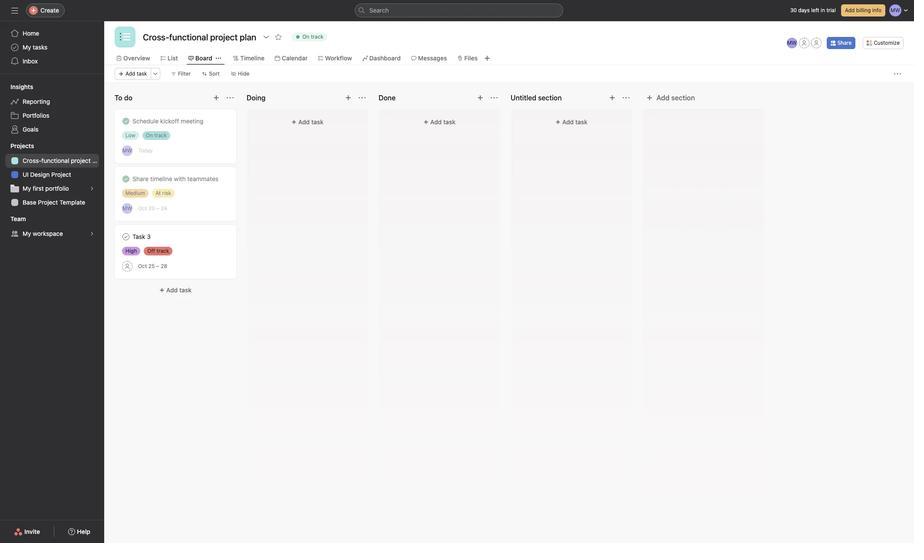 Task type: describe. For each thing, give the bounding box(es) containing it.
completed image for task 3
[[121, 232, 131, 242]]

my tasks link
[[5, 40, 99, 54]]

completed checkbox for schedule
[[121, 116, 131, 126]]

functional
[[41, 157, 69, 164]]

my tasks
[[23, 43, 48, 51]]

3
[[147, 233, 151, 240]]

help
[[77, 528, 90, 535]]

0 vertical spatial mw
[[788, 40, 797, 46]]

insights element
[[0, 79, 104, 138]]

0 vertical spatial mw button
[[787, 38, 798, 48]]

team
[[10, 215, 26, 223]]

project
[[71, 157, 91, 164]]

schedule
[[133, 117, 159, 125]]

add task image
[[609, 94, 616, 101]]

oct 25 – 28
[[138, 263, 167, 269]]

tasks
[[33, 43, 48, 51]]

search button
[[355, 3, 564, 17]]

base
[[23, 199, 36, 206]]

meeting
[[181, 117, 204, 125]]

hide sidebar image
[[11, 7, 18, 14]]

low
[[126, 132, 135, 139]]

25
[[149, 263, 155, 269]]

inbox
[[23, 57, 38, 65]]

teammates
[[187, 175, 219, 183]]

projects button
[[0, 142, 34, 150]]

on track inside popup button
[[303, 33, 324, 40]]

oct 20 – 24
[[138, 205, 167, 212]]

files
[[465, 54, 478, 62]]

share for share
[[838, 40, 852, 46]]

task 3
[[133, 233, 151, 240]]

my workspace link
[[5, 227, 99, 241]]

section
[[672, 94, 696, 102]]

invite button
[[8, 524, 46, 540]]

left
[[812, 7, 820, 13]]

timeline
[[240, 54, 265, 62]]

30 days left in trial
[[791, 7, 837, 13]]

portfolios
[[23, 112, 49, 119]]

insights button
[[0, 83, 33, 91]]

ui design project link
[[5, 168, 99, 182]]

list image
[[120, 32, 130, 42]]

on track button
[[288, 31, 331, 43]]

mw for share timeline with teammates
[[123, 205, 132, 211]]

home link
[[5, 27, 99, 40]]

dashboard link
[[363, 53, 401, 63]]

invite
[[24, 528, 40, 535]]

workspace
[[33, 230, 63, 237]]

billing
[[857, 7, 872, 13]]

home
[[23, 30, 39, 37]]

today button
[[138, 147, 153, 154]]

overview link
[[116, 53, 150, 63]]

trial
[[827, 7, 837, 13]]

completed image for share timeline with teammates
[[121, 174, 131, 184]]

add to starred image
[[275, 33, 282, 40]]

info
[[873, 7, 882, 13]]

ui design project
[[23, 171, 71, 178]]

mw button for schedule kickoff meeting
[[122, 145, 133, 156]]

search list box
[[355, 3, 564, 17]]

insights
[[10, 83, 33, 90]]

sort
[[209, 70, 220, 77]]

overview
[[123, 54, 150, 62]]

plan
[[92, 157, 104, 164]]

add billing info
[[846, 7, 882, 13]]

projects
[[10, 142, 34, 150]]

list
[[168, 54, 178, 62]]

board
[[196, 54, 213, 62]]

off track
[[147, 248, 169, 254]]

high
[[126, 248, 137, 254]]

my first portfolio
[[23, 185, 69, 192]]

on inside popup button
[[303, 33, 310, 40]]

0 vertical spatial project
[[51, 171, 71, 178]]

– for 3
[[156, 263, 159, 269]]

calendar
[[282, 54, 308, 62]]

add task button for doing
[[252, 114, 363, 130]]

dashboard
[[370, 54, 401, 62]]

show options image
[[263, 33, 270, 40]]

list link
[[161, 53, 178, 63]]

portfolio
[[45, 185, 69, 192]]

more section actions image
[[359, 94, 366, 101]]

more section actions image for untitled section
[[623, 94, 630, 101]]

hide
[[238, 70, 250, 77]]

task
[[133, 233, 145, 240]]

add billing info button
[[842, 4, 886, 17]]

24
[[161, 205, 167, 212]]

share timeline with teammates
[[133, 175, 219, 183]]

teams element
[[0, 211, 104, 243]]

mw button for share timeline with teammates
[[122, 203, 133, 214]]

done
[[379, 94, 396, 102]]

track for schedule kickoff meeting
[[154, 132, 167, 139]]

cross-functional project plan
[[23, 157, 104, 164]]

share button
[[827, 37, 856, 49]]

completed image for schedule kickoff meeting
[[121, 116, 131, 126]]

add task image for doing
[[345, 94, 352, 101]]

ui
[[23, 171, 29, 178]]

files link
[[458, 53, 478, 63]]

calendar link
[[275, 53, 308, 63]]

with
[[174, 175, 186, 183]]

kickoff
[[160, 117, 179, 125]]

task for untitled section
[[576, 118, 588, 126]]

goals link
[[5, 123, 99, 136]]



Task type: locate. For each thing, give the bounding box(es) containing it.
portfolios link
[[5, 109, 99, 123]]

project down cross-functional project plan
[[51, 171, 71, 178]]

share down add billing info button
[[838, 40, 852, 46]]

share
[[838, 40, 852, 46], [133, 175, 149, 183]]

mw down 30
[[788, 40, 797, 46]]

more actions image down customize
[[895, 70, 902, 77]]

1 horizontal spatial share
[[838, 40, 852, 46]]

1 vertical spatial mw button
[[122, 145, 133, 156]]

to do
[[115, 94, 133, 102]]

1 completed image from the top
[[121, 116, 131, 126]]

project down my first portfolio
[[38, 199, 58, 206]]

completed image
[[121, 116, 131, 126], [121, 174, 131, 184], [121, 232, 131, 242]]

0 horizontal spatial add task image
[[213, 94, 220, 101]]

1 horizontal spatial on track
[[303, 33, 324, 40]]

on up calendar
[[303, 33, 310, 40]]

2 vertical spatial mw button
[[122, 203, 133, 214]]

add task image down sort
[[213, 94, 220, 101]]

workflow
[[325, 54, 352, 62]]

1 completed checkbox from the top
[[121, 116, 131, 126]]

more actions image left filter dropdown button
[[153, 71, 158, 76]]

2 vertical spatial mw
[[123, 205, 132, 211]]

days
[[799, 7, 811, 13]]

more section actions image
[[227, 94, 234, 101], [491, 94, 498, 101], [623, 94, 630, 101]]

global element
[[0, 21, 104, 73]]

1 vertical spatial mw
[[123, 147, 132, 154]]

completed checkbox for share
[[121, 174, 131, 184]]

see details, my first portfolio image
[[90, 186, 95, 191]]

– left 24
[[156, 205, 160, 212]]

share inside "button"
[[838, 40, 852, 46]]

0 vertical spatial on track
[[303, 33, 324, 40]]

track inside popup button
[[311, 33, 324, 40]]

my inside my workspace link
[[23, 230, 31, 237]]

my left first
[[23, 185, 31, 192]]

project
[[51, 171, 71, 178], [38, 199, 58, 206]]

2 horizontal spatial add task image
[[477, 94, 484, 101]]

tab actions image
[[216, 56, 221, 61]]

add task for untitled section
[[563, 118, 588, 126]]

– for timeline
[[156, 205, 160, 212]]

more section actions image right add task image
[[623, 94, 630, 101]]

template
[[60, 199, 85, 206]]

design
[[30, 171, 50, 178]]

2 vertical spatial my
[[23, 230, 31, 237]]

reporting link
[[5, 95, 99, 109]]

search
[[370, 7, 389, 14]]

1 horizontal spatial on
[[303, 33, 310, 40]]

my inside my first portfolio link
[[23, 185, 31, 192]]

1 horizontal spatial more section actions image
[[491, 94, 498, 101]]

30
[[791, 7, 798, 13]]

1 vertical spatial completed checkbox
[[121, 174, 131, 184]]

board link
[[189, 53, 213, 63]]

task for done
[[444, 118, 456, 126]]

add task for doing
[[299, 118, 324, 126]]

1 vertical spatial project
[[38, 199, 58, 206]]

2 completed checkbox from the top
[[121, 174, 131, 184]]

off
[[147, 248, 155, 254]]

0 horizontal spatial on track
[[146, 132, 167, 139]]

timeline
[[150, 175, 172, 183]]

0 vertical spatial track
[[311, 33, 324, 40]]

1 vertical spatial –
[[156, 263, 159, 269]]

add task button
[[115, 68, 151, 80], [252, 114, 363, 130], [384, 114, 496, 130], [516, 114, 628, 130], [115, 283, 236, 298]]

oct for share
[[138, 205, 147, 212]]

3 add task image from the left
[[477, 94, 484, 101]]

track for task 3
[[157, 248, 169, 254]]

oct left the 25
[[138, 263, 147, 269]]

completed checkbox up medium
[[121, 174, 131, 184]]

my for my workspace
[[23, 230, 31, 237]]

completed image left task
[[121, 232, 131, 242]]

cross-functional project plan link
[[5, 154, 104, 168]]

mw
[[788, 40, 797, 46], [123, 147, 132, 154], [123, 205, 132, 211]]

oct left the 20
[[138, 205, 147, 212]]

Completed checkbox
[[121, 116, 131, 126], [121, 174, 131, 184], [121, 232, 131, 242]]

0 vertical spatial completed image
[[121, 116, 131, 126]]

oct
[[138, 205, 147, 212], [138, 263, 147, 269]]

0 vertical spatial my
[[23, 43, 31, 51]]

add task for done
[[431, 118, 456, 126]]

goals
[[23, 126, 39, 133]]

add task button for done
[[384, 114, 496, 130]]

see details, my workspace image
[[90, 231, 95, 236]]

on down schedule
[[146, 132, 153, 139]]

untitled section
[[511, 94, 562, 102]]

3 more section actions image from the left
[[623, 94, 630, 101]]

share for share timeline with teammates
[[133, 175, 149, 183]]

my
[[23, 43, 31, 51], [23, 185, 31, 192], [23, 230, 31, 237]]

share up medium
[[133, 175, 149, 183]]

1 horizontal spatial add task image
[[345, 94, 352, 101]]

track right off
[[157, 248, 169, 254]]

projects element
[[0, 138, 104, 211]]

more section actions image for to do
[[227, 94, 234, 101]]

timeline link
[[233, 53, 265, 63]]

1 my from the top
[[23, 43, 31, 51]]

task
[[137, 70, 147, 77], [312, 118, 324, 126], [444, 118, 456, 126], [576, 118, 588, 126], [180, 286, 192, 294]]

create button
[[26, 3, 65, 17]]

doing
[[247, 94, 266, 102]]

1 vertical spatial on
[[146, 132, 153, 139]]

on track up calendar
[[303, 33, 324, 40]]

1 more section actions image from the left
[[227, 94, 234, 101]]

today
[[138, 147, 153, 154]]

add tab image
[[484, 55, 491, 62]]

2 vertical spatial completed image
[[121, 232, 131, 242]]

2 horizontal spatial more section actions image
[[623, 94, 630, 101]]

more section actions image for done
[[491, 94, 498, 101]]

inbox link
[[5, 54, 99, 68]]

base project template link
[[5, 196, 99, 210]]

mw for schedule kickoff meeting
[[123, 147, 132, 154]]

2 oct from the top
[[138, 263, 147, 269]]

my left tasks
[[23, 43, 31, 51]]

0 horizontal spatial on
[[146, 132, 153, 139]]

my for my first portfolio
[[23, 185, 31, 192]]

0 vertical spatial on
[[303, 33, 310, 40]]

add task button for untitled section
[[516, 114, 628, 130]]

on track down schedule
[[146, 132, 167, 139]]

completed image up medium
[[121, 174, 131, 184]]

completed checkbox left task
[[121, 232, 131, 242]]

0 vertical spatial share
[[838, 40, 852, 46]]

20
[[149, 205, 155, 212]]

None text field
[[141, 29, 259, 45]]

add section
[[657, 94, 696, 102]]

1 vertical spatial my
[[23, 185, 31, 192]]

completed checkbox for task
[[121, 232, 131, 242]]

1 horizontal spatial more actions image
[[895, 70, 902, 77]]

track
[[311, 33, 324, 40], [154, 132, 167, 139], [157, 248, 169, 254]]

1 oct from the top
[[138, 205, 147, 212]]

my workspace
[[23, 230, 63, 237]]

cross-
[[23, 157, 41, 164]]

3 my from the top
[[23, 230, 31, 237]]

my inside my tasks link
[[23, 43, 31, 51]]

0 horizontal spatial share
[[133, 175, 149, 183]]

1 vertical spatial oct
[[138, 263, 147, 269]]

2 vertical spatial completed checkbox
[[121, 232, 131, 242]]

schedule kickoff meeting
[[133, 117, 204, 125]]

in
[[822, 7, 826, 13]]

28
[[161, 263, 167, 269]]

my first portfolio link
[[5, 182, 99, 196]]

– right the 25
[[156, 263, 159, 269]]

track down "schedule kickoff meeting" at the top
[[154, 132, 167, 139]]

customize button
[[864, 37, 905, 49]]

more actions image
[[895, 70, 902, 77], [153, 71, 158, 76]]

add task image
[[213, 94, 220, 101], [345, 94, 352, 101], [477, 94, 484, 101]]

messages link
[[412, 53, 447, 63]]

messages
[[418, 54, 447, 62]]

2 vertical spatial track
[[157, 248, 169, 254]]

my for my tasks
[[23, 43, 31, 51]]

2 more section actions image from the left
[[491, 94, 498, 101]]

add task image for to do
[[213, 94, 220, 101]]

0 vertical spatial oct
[[138, 205, 147, 212]]

add section button
[[643, 90, 699, 106]]

0 horizontal spatial more actions image
[[153, 71, 158, 76]]

track up workflow link
[[311, 33, 324, 40]]

–
[[156, 205, 160, 212], [156, 263, 159, 269]]

base project template
[[23, 199, 85, 206]]

more section actions image down hide dropdown button
[[227, 94, 234, 101]]

hide button
[[227, 68, 254, 80]]

team button
[[0, 215, 26, 223]]

more section actions image left untitled section at the right top of the page
[[491, 94, 498, 101]]

0 vertical spatial completed checkbox
[[121, 116, 131, 126]]

reporting
[[23, 98, 50, 105]]

2 add task image from the left
[[345, 94, 352, 101]]

filter button
[[167, 68, 195, 80]]

oct for task
[[138, 263, 147, 269]]

add task
[[126, 70, 147, 77], [299, 118, 324, 126], [431, 118, 456, 126], [563, 118, 588, 126], [166, 286, 192, 294]]

completed image up low
[[121, 116, 131, 126]]

mw button down low
[[122, 145, 133, 156]]

on track
[[303, 33, 324, 40], [146, 132, 167, 139]]

2 my from the top
[[23, 185, 31, 192]]

add
[[846, 7, 856, 13], [126, 70, 135, 77], [657, 94, 670, 102], [299, 118, 310, 126], [431, 118, 442, 126], [563, 118, 574, 126], [166, 286, 178, 294]]

add task image down add tab image
[[477, 94, 484, 101]]

sort button
[[198, 68, 224, 80]]

1 vertical spatial on track
[[146, 132, 167, 139]]

0 vertical spatial –
[[156, 205, 160, 212]]

1 add task image from the left
[[213, 94, 220, 101]]

risk
[[162, 190, 171, 196]]

add task image for done
[[477, 94, 484, 101]]

at risk
[[156, 190, 171, 196]]

task for doing
[[312, 118, 324, 126]]

mw down low
[[123, 147, 132, 154]]

1 vertical spatial share
[[133, 175, 149, 183]]

help button
[[63, 524, 96, 540]]

3 completed checkbox from the top
[[121, 232, 131, 242]]

my down team
[[23, 230, 31, 237]]

workflow link
[[318, 53, 352, 63]]

3 completed image from the top
[[121, 232, 131, 242]]

mw button down 30
[[787, 38, 798, 48]]

mw button down medium
[[122, 203, 133, 214]]

completed checkbox up low
[[121, 116, 131, 126]]

add task image left more section actions icon on the left top of the page
[[345, 94, 352, 101]]

0 horizontal spatial more section actions image
[[227, 94, 234, 101]]

2 completed image from the top
[[121, 174, 131, 184]]

1 vertical spatial track
[[154, 132, 167, 139]]

1 vertical spatial completed image
[[121, 174, 131, 184]]

mw button
[[787, 38, 798, 48], [122, 145, 133, 156], [122, 203, 133, 214]]

mw down medium
[[123, 205, 132, 211]]



Task type: vqa. For each thing, say whether or not it's contained in the screenshot.
Schedule
yes



